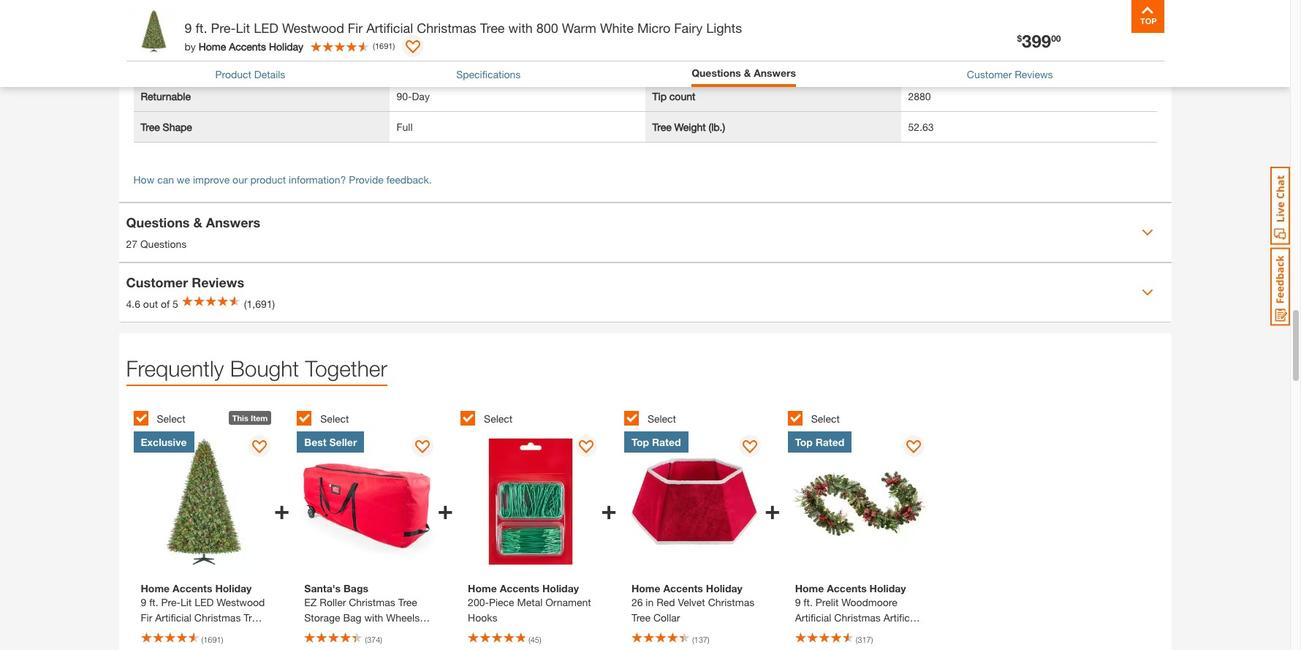 Task type: locate. For each thing, give the bounding box(es) containing it.
) inside 2 / 5 group
[[381, 635, 382, 644]]

+ inside 3 / 5 "group"
[[601, 493, 617, 525]]

+ for 2 / 5 group
[[438, 493, 453, 525]]

4 select from the left
[[648, 412, 677, 425]]

tree up specifications
[[480, 20, 505, 36]]

prelit left the woodmoore
[[816, 596, 839, 608]]

0 vertical spatial &
[[744, 67, 751, 79]]

1 horizontal spatial ft.
[[384, 627, 393, 639]]

customer reviews button
[[967, 66, 1054, 82], [967, 66, 1054, 82]]

bag
[[343, 611, 362, 624]]

317
[[858, 635, 872, 644]]

select
[[157, 412, 186, 425], [321, 412, 349, 425], [484, 412, 513, 425], [648, 412, 677, 425], [812, 412, 840, 425]]

trees
[[320, 627, 344, 639]]

top inside 4 / 5 group
[[632, 436, 649, 448]]

0 horizontal spatial customer reviews
[[126, 274, 244, 291]]

home for home accents holiday 9 ft. prelit woodmoore artificial christmas artificial christmas garland
[[795, 582, 824, 595]]

26 in red velvet christmas tree collar image
[[624, 431, 765, 572]]

rated inside 5 / 5 group
[[816, 436, 845, 448]]

top inside 5 / 5 group
[[795, 436, 813, 448]]

800 right the ( 1691 )
[[397, 28, 414, 41]]

lights right type
[[707, 20, 742, 36]]

1 horizontal spatial 9
[[375, 627, 381, 639]]

( for home accents holiday 26 in red velvet christmas tree collar
[[692, 635, 694, 644]]

top rated inside 5 / 5 group
[[795, 436, 845, 448]]

9 inside home accents holiday 9 ft. prelit woodmoore artificial christmas artificial christmas garland
[[795, 596, 801, 608]]

0 horizontal spatial top
[[632, 436, 649, 448]]

tree up wheels
[[398, 596, 417, 608]]

bags
[[344, 582, 369, 595]]

1 vertical spatial ft.
[[804, 596, 813, 608]]

rated for home accents holiday 9 ft. prelit woodmoore artificial christmas artificial christmas garland
[[816, 436, 845, 448]]

1 horizontal spatial 800
[[537, 20, 559, 36]]

customer up 4.6 out of 5
[[126, 274, 188, 291]]

with inside the santa's bags ez roller christmas tree storage bag with wheels for trees up to 9 ft. tall
[[365, 611, 384, 624]]

information?
[[289, 173, 346, 186]]

rated inside 4 / 5 group
[[652, 436, 681, 448]]

artificial for fir
[[367, 20, 413, 36]]

display image inside 3 / 5 "group"
[[579, 440, 594, 455]]

1 vertical spatial prelit
[[816, 596, 839, 608]]

top rated inside 4 / 5 group
[[632, 436, 681, 448]]

holiday for home accents holiday 26 in red velvet christmas tree collar
[[706, 582, 743, 595]]

1 horizontal spatial customer
[[967, 68, 1012, 80]]

) for santa's bags ez roller christmas tree storage bag with wheels for trees up to 9 ft. tall
[[381, 635, 382, 644]]

+ inside 2 / 5 group
[[438, 493, 453, 525]]

select inside 4 / 5 group
[[648, 412, 677, 425]]

1 horizontal spatial &
[[744, 67, 751, 79]]

we
[[177, 173, 190, 186]]

) inside 3 / 5 "group"
[[540, 635, 542, 644]]

( inside 3 / 5 "group"
[[529, 635, 531, 644]]

ft.
[[196, 20, 207, 36], [804, 596, 813, 608], [384, 627, 393, 639]]

questions up the count
[[692, 67, 741, 79]]

home
[[199, 40, 226, 52], [468, 582, 497, 595], [632, 582, 661, 595], [795, 582, 824, 595]]

item
[[251, 413, 268, 423]]

0 vertical spatial reviews
[[1015, 68, 1054, 80]]

0 horizontal spatial artificial
[[367, 20, 413, 36]]

) for home accents holiday 9 ft. prelit woodmoore artificial christmas artificial christmas garland
[[872, 635, 873, 644]]

of left 5
[[161, 298, 170, 310]]

1691
[[375, 41, 393, 50]]

0 horizontal spatial answers
[[206, 214, 260, 231]]

customer right realistic
[[967, 68, 1012, 80]]

collar
[[654, 611, 681, 624]]

christmas inside the santa's bags ez roller christmas tree storage bag with wheels for trees up to 9 ft. tall
[[349, 596, 395, 608]]

2 vertical spatial questions
[[140, 238, 187, 250]]

best seller
[[304, 436, 357, 448]]

questions & answers button
[[692, 65, 796, 83], [692, 65, 796, 80]]

answers inside questions & answers 27 questions
[[206, 214, 260, 231]]

ft. left tall in the left bottom of the page
[[384, 627, 393, 639]]

top button
[[1132, 0, 1165, 33]]

200-piece metal ornament hooks image
[[461, 431, 601, 572]]

1 horizontal spatial top rated
[[795, 436, 845, 448]]

to
[[363, 627, 372, 639]]

top for home accents holiday 9 ft. prelit woodmoore artificial christmas artificial christmas garland
[[795, 436, 813, 448]]

0 vertical spatial with
[[509, 20, 533, 36]]

0 horizontal spatial reviews
[[192, 274, 244, 291]]

how
[[133, 173, 155, 186]]

4 + from the left
[[765, 493, 781, 525]]

weight
[[675, 121, 706, 133]]

1 horizontal spatial prelit
[[816, 596, 839, 608]]

christmas right velvet
[[708, 596, 755, 608]]

select inside 2 / 5 group
[[321, 412, 349, 425]]

( for home accents holiday 9 ft. prelit woodmoore artificial christmas artificial christmas garland
[[856, 635, 858, 644]]

exclusive
[[141, 436, 187, 448]]

display image inside 4 / 5 group
[[743, 440, 758, 455]]

1 horizontal spatial customer reviews
[[967, 68, 1054, 80]]

3 select from the left
[[484, 412, 513, 425]]

374
[[367, 635, 381, 644]]

rated
[[652, 436, 681, 448], [816, 436, 845, 448]]

0 vertical spatial customer
[[967, 68, 1012, 80]]

customer reviews down $
[[967, 68, 1054, 80]]

0 vertical spatial ft.
[[196, 20, 207, 36]]

( inside 5 / 5 group
[[856, 635, 858, 644]]

9 ft. pre-lit led westwood fir artificial christmas tree with 800 warm white micro fairy lights
[[185, 20, 742, 36]]

( inside 2 / 5 group
[[365, 635, 367, 644]]

+ inside 1 / 5 'group'
[[274, 493, 290, 525]]

) inside 4 / 5 group
[[708, 635, 710, 644]]

of right number
[[180, 28, 189, 41]]

out
[[143, 298, 158, 310]]

questions
[[692, 67, 741, 79], [126, 214, 190, 231], [140, 238, 187, 250]]

1 select from the left
[[157, 412, 186, 425]]

0 horizontal spatial lights
[[192, 28, 220, 41]]

800 left 'warm'
[[537, 20, 559, 36]]

1 vertical spatial reviews
[[192, 274, 244, 291]]

1 vertical spatial 9
[[795, 596, 801, 608]]

of
[[180, 28, 189, 41], [161, 298, 170, 310]]

lights left lit
[[192, 28, 220, 41]]

tall
[[395, 627, 410, 639]]

top
[[632, 436, 649, 448], [795, 436, 813, 448]]

0 horizontal spatial 9
[[185, 20, 192, 36]]

up
[[347, 627, 360, 639]]

2 select from the left
[[321, 412, 349, 425]]

9 right to
[[375, 627, 381, 639]]

1 + from the left
[[274, 493, 290, 525]]

holiday inside home accents holiday 9 ft. prelit woodmoore artificial christmas artificial christmas garland
[[870, 582, 907, 595]]

display image
[[406, 40, 421, 55], [252, 440, 267, 455], [579, 440, 594, 455], [743, 440, 758, 455], [907, 440, 921, 455]]

improve
[[193, 173, 230, 186]]

2 + from the left
[[438, 493, 453, 525]]

3 + from the left
[[601, 493, 617, 525]]

ft. left the woodmoore
[[804, 596, 813, 608]]

2 top from the left
[[795, 436, 813, 448]]

accents
[[229, 40, 266, 52], [500, 582, 540, 595], [664, 582, 703, 595], [827, 582, 867, 595]]

together
[[305, 355, 388, 381]]

1 horizontal spatial rated
[[816, 436, 845, 448]]

(
[[373, 41, 375, 50], [365, 635, 367, 644], [529, 635, 531, 644], [692, 635, 694, 644], [856, 635, 858, 644]]

ft. inside the santa's bags ez roller christmas tree storage bag with wheels for trees up to 9 ft. tall
[[384, 627, 393, 639]]

0 horizontal spatial top rated
[[632, 436, 681, 448]]

garland
[[845, 627, 881, 639]]

0 vertical spatial of
[[180, 28, 189, 41]]

tip count
[[653, 90, 696, 102]]

artificial
[[367, 20, 413, 36], [795, 611, 832, 624], [884, 611, 920, 624]]

) for home accents holiday 26 in red velvet christmas tree collar
[[708, 635, 710, 644]]

with up to
[[365, 611, 384, 624]]

provide
[[349, 173, 384, 186]]

( inside 4 / 5 group
[[692, 635, 694, 644]]

) inside 5 / 5 group
[[872, 635, 873, 644]]

ft. inside home accents holiday 9 ft. prelit woodmoore artificial christmas artificial christmas garland
[[804, 596, 813, 608]]

1 horizontal spatial artificial
[[795, 611, 832, 624]]

4.6 out of 5
[[126, 298, 178, 310]]

red
[[657, 596, 675, 608]]

reviews up (1,691)
[[192, 274, 244, 291]]

holiday inside home accents holiday 200-piece metal ornament hooks
[[543, 582, 579, 595]]

0 vertical spatial answers
[[754, 67, 796, 79]]

1 horizontal spatial top
[[795, 436, 813, 448]]

& inside questions & answers 27 questions
[[193, 214, 202, 231]]

2 horizontal spatial 9
[[795, 596, 801, 608]]

customer
[[967, 68, 1012, 80], [126, 274, 188, 291]]

0 horizontal spatial rated
[[652, 436, 681, 448]]

5 / 5 group
[[788, 402, 944, 650]]

rated for home accents holiday 26 in red velvet christmas tree collar
[[652, 436, 681, 448]]

caret image
[[1142, 227, 1154, 238]]

( 137 )
[[692, 635, 710, 644]]

accents inside home accents holiday 26 in red velvet christmas tree collar
[[664, 582, 703, 595]]

christmas left garland
[[795, 627, 842, 639]]

1 horizontal spatial reviews
[[1015, 68, 1054, 80]]

holiday for home accents holiday 200-piece metal ornament hooks
[[543, 582, 579, 595]]

accents up metal
[[500, 582, 540, 595]]

accents up velvet
[[664, 582, 703, 595]]

customer reviews up 5
[[126, 274, 244, 291]]

&
[[744, 67, 751, 79], [193, 214, 202, 231]]

holiday down led
[[269, 40, 304, 52]]

frequently bought together
[[126, 355, 388, 381]]

ft. up 'by'
[[196, 20, 207, 36]]

christmas
[[417, 20, 477, 36], [349, 596, 395, 608], [708, 596, 755, 608], [835, 611, 881, 624], [795, 627, 842, 639]]

1 vertical spatial customer
[[126, 274, 188, 291]]

1 top from the left
[[632, 436, 649, 448]]

1 rated from the left
[[652, 436, 681, 448]]

returnable
[[141, 90, 191, 102]]

display image
[[416, 440, 430, 455]]

holiday up 137
[[706, 582, 743, 595]]

1 horizontal spatial lights
[[707, 20, 742, 36]]

accents down lit
[[229, 40, 266, 52]]

1 top rated from the left
[[632, 436, 681, 448]]

0 horizontal spatial of
[[161, 298, 170, 310]]

1 vertical spatial questions
[[126, 214, 190, 231]]

holiday for home accents holiday 9 ft. prelit woodmoore artificial christmas artificial christmas garland
[[870, 582, 907, 595]]

399
[[1022, 31, 1052, 51]]

product details button
[[215, 66, 285, 82], [215, 66, 285, 82]]

)
[[393, 41, 395, 50], [381, 635, 382, 644], [540, 635, 542, 644], [708, 635, 710, 644], [872, 635, 873, 644]]

2 vertical spatial 9
[[375, 627, 381, 639]]

fairy
[[674, 20, 703, 36]]

specifications button
[[456, 66, 521, 82], [456, 66, 521, 82]]

) for home accents holiday 200-piece metal ornament hooks
[[540, 635, 542, 644]]

home inside home accents holiday 26 in red velvet christmas tree collar
[[632, 582, 661, 595]]

feedback link image
[[1271, 247, 1291, 326]]

holiday up the woodmoore
[[870, 582, 907, 595]]

customer reviews
[[967, 68, 1054, 80], [126, 274, 244, 291]]

by
[[185, 40, 196, 52]]

tree down 26
[[632, 611, 651, 624]]

home inside home accents holiday 9 ft. prelit woodmoore artificial christmas artificial christmas garland
[[795, 582, 824, 595]]

metal
[[517, 596, 543, 608]]

with
[[509, 20, 533, 36], [365, 611, 384, 624]]

frequently
[[126, 355, 224, 381]]

holiday inside home accents holiday 26 in red velvet christmas tree collar
[[706, 582, 743, 595]]

accents inside home accents holiday 9 ft. prelit woodmoore artificial christmas artificial christmas garland
[[827, 582, 867, 595]]

200-
[[468, 596, 489, 608]]

2 horizontal spatial artificial
[[884, 611, 920, 624]]

select inside 5 / 5 group
[[812, 412, 840, 425]]

0 horizontal spatial with
[[365, 611, 384, 624]]

800
[[537, 20, 559, 36], [397, 28, 414, 41]]

accents inside home accents holiday 200-piece metal ornament hooks
[[500, 582, 540, 595]]

questions up "27"
[[126, 214, 190, 231]]

0 horizontal spatial &
[[193, 214, 202, 231]]

1 vertical spatial of
[[161, 298, 170, 310]]

1 horizontal spatial of
[[180, 28, 189, 41]]

tree left shape
[[141, 121, 160, 133]]

can
[[157, 173, 174, 186]]

0 vertical spatial questions
[[692, 67, 741, 79]]

2 vertical spatial ft.
[[384, 627, 393, 639]]

accents up the woodmoore
[[827, 582, 867, 595]]

questions right "27"
[[140, 238, 187, 250]]

0 vertical spatial customer reviews
[[967, 68, 1054, 80]]

home accents holiday 26 in red velvet christmas tree collar
[[632, 582, 755, 624]]

5 select from the left
[[812, 412, 840, 425]]

prelit up 90-
[[397, 59, 420, 72]]

for
[[304, 627, 317, 639]]

1 horizontal spatial answers
[[754, 67, 796, 79]]

9 left the woodmoore
[[795, 596, 801, 608]]

+ inside 4 / 5 group
[[765, 493, 781, 525]]

+ for 3 / 5 "group"
[[601, 493, 617, 525]]

9 inside the santa's bags ez roller christmas tree storage bag with wheels for trees up to 9 ft. tall
[[375, 627, 381, 639]]

christmas down bags
[[349, 596, 395, 608]]

1 vertical spatial with
[[365, 611, 384, 624]]

santa's bags ez roller christmas tree storage bag with wheels for trees up to 9 ft. tall
[[304, 582, 420, 639]]

type
[[685, 28, 706, 41]]

4 / 5 group
[[624, 402, 781, 650]]

best
[[304, 436, 327, 448]]

tree shape
[[141, 121, 192, 133]]

woodmoore
[[842, 596, 898, 608]]

reviews down 399
[[1015, 68, 1054, 80]]

1 vertical spatial &
[[193, 214, 202, 231]]

top rated for home accents holiday 9 ft. prelit woodmoore artificial christmas artificial christmas garland
[[795, 436, 845, 448]]

hooks
[[468, 611, 498, 624]]

9 up 'by'
[[185, 20, 192, 36]]

with up specifications
[[509, 20, 533, 36]]

2 horizontal spatial ft.
[[804, 596, 813, 608]]

0 vertical spatial prelit
[[397, 59, 420, 72]]

holiday up ornament
[[543, 582, 579, 595]]

1 vertical spatial customer reviews
[[126, 274, 244, 291]]

this
[[232, 413, 249, 423]]

1 vertical spatial answers
[[206, 214, 260, 231]]

home inside home accents holiday 200-piece metal ornament hooks
[[468, 582, 497, 595]]

answers
[[754, 67, 796, 79], [206, 214, 260, 231]]

0 horizontal spatial ft.
[[196, 20, 207, 36]]

2 top rated from the left
[[795, 436, 845, 448]]

2 rated from the left
[[816, 436, 845, 448]]



Task type: describe. For each thing, give the bounding box(es) containing it.
$
[[1018, 33, 1022, 44]]

micro
[[638, 20, 671, 36]]

this item
[[232, 413, 268, 423]]

tree inside home accents holiday 26 in red velvet christmas tree collar
[[632, 611, 651, 624]]

4.6
[[126, 298, 140, 310]]

select for home accents holiday 9 ft. prelit woodmoore artificial christmas artificial christmas garland
[[812, 412, 840, 425]]

our
[[233, 173, 248, 186]]

caret image
[[1142, 287, 1154, 298]]

questions & answers
[[692, 67, 796, 79]]

christmas inside home accents holiday 26 in red velvet christmas tree collar
[[708, 596, 755, 608]]

( for santa's bags ez roller christmas tree storage bag with wheels for trees up to 9 ft. tall
[[365, 635, 367, 644]]

26
[[632, 596, 643, 608]]

3 / 5 group
[[461, 402, 617, 650]]

live chat image
[[1271, 167, 1291, 245]]

select inside 1 / 5 'group'
[[157, 412, 186, 425]]

( 1691 )
[[373, 41, 395, 50]]

select for home accents holiday 26 in red velvet christmas tree collar
[[648, 412, 677, 425]]

ez
[[304, 596, 317, 608]]

wheels
[[386, 611, 420, 624]]

display image inside 5 / 5 group
[[907, 440, 921, 455]]

tree inside the santa's bags ez roller christmas tree storage bag with wheels for trees up to 9 ft. tall
[[398, 596, 417, 608]]

prelit/unlit
[[141, 59, 188, 72]]

00
[[1052, 33, 1062, 44]]

1 horizontal spatial with
[[509, 20, 533, 36]]

seller
[[329, 436, 357, 448]]

9 ft. prelit woodmoore artificial christmas artificial christmas garland image
[[788, 431, 929, 572]]

number of lights
[[141, 28, 220, 41]]

$ 399 00
[[1018, 31, 1062, 51]]

christmas up specifications
[[417, 20, 477, 36]]

how can we improve our product information? provide feedback. link
[[133, 173, 432, 186]]

questions for questions & answers 27 questions
[[126, 214, 190, 231]]

how can we improve our product information? provide feedback.
[[133, 173, 432, 186]]

( 317 )
[[856, 635, 873, 644]]

accents for home accents holiday 9 ft. prelit woodmoore artificial christmas artificial christmas garland
[[827, 582, 867, 595]]

& for questions & answers 27 questions
[[193, 214, 202, 231]]

warm
[[562, 20, 597, 36]]

westwood
[[282, 20, 344, 36]]

number
[[141, 28, 178, 41]]

power
[[653, 28, 682, 41]]

pre-
[[211, 20, 236, 36]]

27
[[126, 238, 138, 250]]

storage
[[304, 611, 340, 624]]

home accents holiday 9 ft. prelit woodmoore artificial christmas artificial christmas garland
[[795, 582, 920, 639]]

accents for home accents holiday 26 in red velvet christmas tree collar
[[664, 582, 703, 595]]

0 vertical spatial 9
[[185, 20, 192, 36]]

(lb.)
[[709, 121, 726, 133]]

tip
[[653, 90, 667, 102]]

product
[[250, 173, 286, 186]]

answers for questions & answers
[[754, 67, 796, 79]]

full
[[397, 121, 413, 133]]

in
[[646, 596, 654, 608]]

roller
[[320, 596, 346, 608]]

home for home accents holiday 200-piece metal ornament hooks
[[468, 582, 497, 595]]

display image inside 1 / 5 'group'
[[252, 440, 267, 455]]

day
[[412, 90, 430, 102]]

tree left weight
[[653, 121, 672, 133]]

product image image
[[130, 7, 177, 55]]

select inside 3 / 5 "group"
[[484, 412, 513, 425]]

home for home accents holiday 26 in red velvet christmas tree collar
[[632, 582, 661, 595]]

home accents holiday 200-piece metal ornament hooks
[[468, 582, 591, 624]]

lit
[[236, 20, 250, 36]]

product
[[215, 68, 252, 80]]

shape
[[163, 121, 192, 133]]

feedback.
[[387, 173, 432, 186]]

select for santa's bags ez roller christmas tree storage bag with wheels for trees up to 9 ft. tall
[[321, 412, 349, 425]]

fir
[[348, 20, 363, 36]]

( 374 )
[[365, 635, 382, 644]]

45
[[531, 635, 540, 644]]

top rated for home accents holiday 26 in red velvet christmas tree collar
[[632, 436, 681, 448]]

2 / 5 group
[[297, 402, 453, 650]]

ez roller christmas tree storage bag with wheels for trees up to 9 ft. tall image
[[297, 431, 438, 572]]

led
[[254, 20, 279, 36]]

& for questions & answers
[[744, 67, 751, 79]]

0 horizontal spatial customer
[[126, 274, 188, 291]]

realism
[[653, 59, 689, 72]]

ornament
[[546, 596, 591, 608]]

( for home accents holiday 200-piece metal ornament hooks
[[529, 635, 531, 644]]

0 horizontal spatial prelit
[[397, 59, 420, 72]]

product details
[[215, 68, 285, 80]]

tree weight (lb.)
[[653, 121, 726, 133]]

by home accents holiday
[[185, 40, 304, 52]]

piece
[[489, 596, 515, 608]]

specifications
[[456, 68, 521, 80]]

velvet
[[678, 596, 706, 608]]

( 45 )
[[529, 635, 542, 644]]

5
[[173, 298, 178, 310]]

power type
[[653, 28, 706, 41]]

90-day
[[397, 90, 430, 102]]

90-
[[397, 90, 412, 102]]

52.63
[[909, 121, 934, 133]]

artificial for woodmoore
[[795, 611, 832, 624]]

accents for home accents holiday 200-piece metal ornament hooks
[[500, 582, 540, 595]]

questions for questions & answers
[[692, 67, 741, 79]]

+ for 4 / 5 group
[[765, 493, 781, 525]]

count
[[670, 90, 696, 102]]

details
[[254, 68, 285, 80]]

(1,691)
[[244, 298, 275, 310]]

2880
[[909, 90, 931, 102]]

0 horizontal spatial 800
[[397, 28, 414, 41]]

1 / 5 group
[[133, 402, 290, 650]]

santa's
[[304, 582, 341, 595]]

answers for questions & answers 27 questions
[[206, 214, 260, 231]]

questions & answers 27 questions
[[126, 214, 260, 250]]

christmas up garland
[[835, 611, 881, 624]]

prelit inside home accents holiday 9 ft. prelit woodmoore artificial christmas artificial christmas garland
[[816, 596, 839, 608]]

bought
[[230, 355, 299, 381]]

white
[[600, 20, 634, 36]]

top for home accents holiday 26 in red velvet christmas tree collar
[[632, 436, 649, 448]]



Task type: vqa. For each thing, say whether or not it's contained in the screenshot.
Guides.
no



